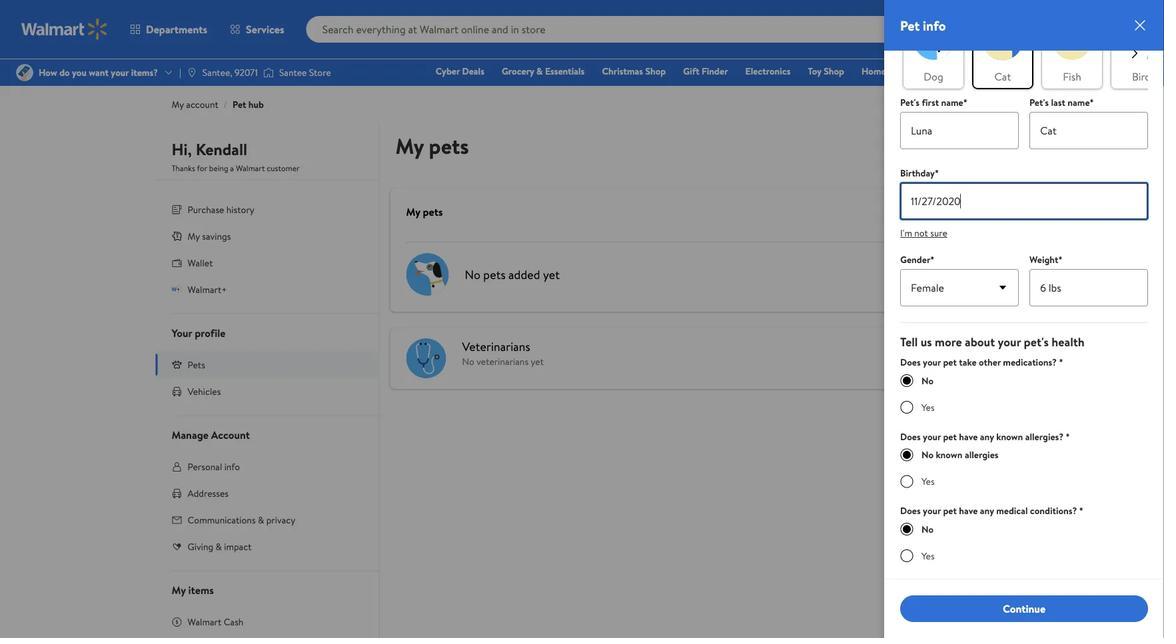 Task type: locate. For each thing, give the bounding box(es) containing it.
info right personal
[[224, 460, 240, 473]]

0 vertical spatial walmart+
[[1103, 65, 1142, 78]]

1 vertical spatial does
[[900, 431, 921, 444]]

no pets added yet
[[465, 266, 560, 283]]

1 vertical spatial pet
[[233, 98, 246, 111]]

1 pet's from the left
[[900, 96, 920, 109]]

purchase history
[[188, 203, 254, 216]]

walmart+ down wallet
[[188, 283, 227, 296]]

no right no known allergies option
[[922, 449, 934, 462]]

1 vertical spatial *
[[1066, 431, 1070, 444]]

have left medical
[[959, 505, 978, 518]]

info up fashion link
[[923, 16, 946, 35]]

i'm not sure
[[900, 227, 948, 240]]

2 vertical spatial option group
[[900, 523, 1148, 563]]

being
[[209, 163, 228, 174]]

allergies?
[[1025, 431, 1064, 444]]

your
[[998, 334, 1021, 351], [923, 356, 941, 369], [923, 431, 941, 444], [923, 505, 941, 518]]

hub
[[248, 98, 264, 111]]

option group containing no known allergies
[[900, 449, 1148, 489]]

your for does your pet have any medical conditions? *
[[923, 505, 941, 518]]

0 vertical spatial walmart
[[236, 163, 265, 174]]

no medications element
[[900, 375, 1148, 388]]

last
[[1051, 96, 1066, 109]]

1 vertical spatial have
[[959, 505, 978, 518]]

add button
[[966, 205, 982, 226], [966, 352, 982, 365]]

2 pet from the top
[[943, 431, 957, 444]]

icon image left pets
[[172, 359, 182, 370]]

no inside "element"
[[922, 449, 934, 462]]

1 horizontal spatial shop
[[824, 65, 844, 78]]

walmart+ link
[[1097, 64, 1148, 78], [156, 276, 379, 303]]

giving & impact link
[[156, 533, 379, 560]]

1 vertical spatial icon image
[[172, 284, 182, 295]]

0 vertical spatial known
[[996, 431, 1023, 444]]

next slide for pettypescroller list image
[[1122, 40, 1148, 67]]

allergies
[[965, 449, 999, 462]]

fashion link
[[897, 64, 940, 78]]

pet
[[943, 356, 957, 369], [943, 431, 957, 444], [943, 505, 957, 518]]

1 pet from the top
[[943, 356, 957, 369]]

toy
[[808, 65, 822, 78]]

have for known
[[959, 431, 978, 444]]

no left added
[[465, 266, 481, 283]]

hi, kendall thanks for being a walmart customer
[[172, 138, 300, 174]]

2 yes radio from the top
[[900, 550, 914, 563]]

yes for does your pet have any known allergies? *
[[922, 476, 935, 489]]

0 vertical spatial does
[[900, 356, 921, 369]]

does up no known allergies option
[[900, 431, 921, 444]]

christmas
[[602, 65, 643, 78]]

walmart inside hi, kendall thanks for being a walmart customer
[[236, 163, 265, 174]]

0 vertical spatial pet
[[943, 356, 957, 369]]

2 horizontal spatial *
[[1079, 505, 1083, 518]]

pet's
[[1024, 334, 1049, 351]]

purchase
[[188, 203, 224, 216]]

2 have from the top
[[959, 505, 978, 518]]

cat button
[[972, 15, 1034, 90]]

does
[[900, 356, 921, 369], [900, 431, 921, 444], [900, 505, 921, 518]]

option group down allergies?
[[900, 449, 1148, 489]]

0 vertical spatial yes
[[922, 401, 935, 414]]

icon image up your on the left bottom
[[172, 284, 182, 295]]

Yes radio
[[900, 401, 914, 415], [900, 550, 914, 563]]

1 vertical spatial pet
[[943, 431, 957, 444]]

0 horizontal spatial name*
[[941, 96, 968, 109]]

Yes radio
[[900, 476, 914, 489]]

&
[[537, 65, 543, 78], [258, 513, 264, 526], [216, 540, 222, 553]]

1 horizontal spatial *
[[1066, 431, 1070, 444]]

option group
[[900, 375, 1148, 415], [900, 449, 1148, 489], [900, 523, 1148, 563]]

1 any from the top
[[980, 431, 994, 444]]

2 vertical spatial does
[[900, 505, 921, 518]]

yes inside has medical conditions element
[[922, 550, 935, 563]]

2 vertical spatial icon image
[[172, 359, 182, 370]]

icon image
[[172, 231, 182, 241], [172, 284, 182, 295], [172, 359, 182, 370]]

my account link
[[172, 98, 218, 111]]

add
[[966, 209, 982, 222], [966, 352, 982, 365]]

my items
[[172, 583, 214, 597]]

0 vertical spatial option group
[[900, 375, 1148, 415]]

option group down medical
[[900, 523, 1148, 563]]

pet left the take
[[943, 356, 957, 369]]

pet up fashion link
[[900, 16, 920, 35]]

no allergies element
[[900, 449, 1148, 462]]

Search search field
[[306, 16, 934, 43]]

option group for medical
[[900, 523, 1148, 563]]

yet
[[543, 266, 560, 283], [531, 355, 544, 368]]

pets
[[188, 358, 205, 371]]

2 option group from the top
[[900, 449, 1148, 489]]

1 add from the top
[[966, 209, 982, 222]]

1 horizontal spatial walmart+
[[1103, 65, 1142, 78]]

0 vertical spatial add
[[966, 209, 982, 222]]

0 horizontal spatial info
[[224, 460, 240, 473]]

2 name* from the left
[[1068, 96, 1094, 109]]

no right no radio
[[922, 523, 934, 536]]

* right allergies?
[[1066, 431, 1070, 444]]

more
[[935, 334, 962, 351]]

1 horizontal spatial name*
[[1068, 96, 1094, 109]]

yes inside has allergies element
[[922, 476, 935, 489]]

my pets
[[396, 131, 469, 161], [406, 205, 443, 219]]

name* for pet's last name*
[[1068, 96, 1094, 109]]

2 add from the top
[[966, 352, 982, 365]]

medications?
[[1003, 356, 1057, 369]]

2 does from the top
[[900, 431, 921, 444]]

yet inside 'veterinarians no veterinarians yet'
[[531, 355, 544, 368]]

shop
[[645, 65, 666, 78], [824, 65, 844, 78]]

1 horizontal spatial walmart
[[236, 163, 265, 174]]

no known allergies
[[922, 449, 999, 462]]

0 vertical spatial walmart+ link
[[1097, 64, 1148, 78]]

1 shop from the left
[[645, 65, 666, 78]]

yet right added
[[543, 266, 560, 283]]

2 any from the top
[[980, 505, 994, 518]]

1 vertical spatial yet
[[531, 355, 544, 368]]

pet info dialog
[[884, 0, 1164, 638]]

bird
[[1132, 70, 1151, 84]]

yet right the "veterinarians"
[[531, 355, 544, 368]]

deals
[[462, 65, 484, 78]]

account
[[211, 428, 250, 442]]

walmart right a
[[236, 163, 265, 174]]

*
[[1059, 356, 1063, 369], [1066, 431, 1070, 444], [1079, 505, 1083, 518]]

3 option group from the top
[[900, 523, 1148, 563]]

2 horizontal spatial &
[[537, 65, 543, 78]]

does up no radio
[[900, 505, 921, 518]]

add for first add button
[[966, 209, 982, 222]]

profile
[[195, 326, 226, 340]]

1 does from the top
[[900, 356, 921, 369]]

1 yes radio from the top
[[900, 401, 914, 415]]

1 horizontal spatial walmart+ link
[[1097, 64, 1148, 78]]

pet up no known allergies in the bottom right of the page
[[943, 431, 957, 444]]

1 vertical spatial yes
[[922, 476, 935, 489]]

* right "conditions?"
[[1079, 505, 1083, 518]]

0 vertical spatial &
[[537, 65, 543, 78]]

2 pet's from the left
[[1030, 96, 1049, 109]]

& for giving
[[216, 540, 222, 553]]

0 vertical spatial yes radio
[[900, 401, 914, 415]]

1 vertical spatial add button
[[966, 352, 982, 365]]

3 icon image from the top
[[172, 359, 182, 370]]

pet right /
[[233, 98, 246, 111]]

2 yes from the top
[[922, 476, 935, 489]]

1 vertical spatial walmart+
[[188, 283, 227, 296]]

does your pet take other medications? *
[[900, 356, 1063, 369]]

no inside 'veterinarians no veterinarians yet'
[[462, 355, 474, 368]]

pet's left the last
[[1030, 96, 1049, 109]]

yet for no pets added yet
[[543, 266, 560, 283]]

i'm
[[900, 227, 912, 240]]

sure
[[931, 227, 948, 240]]

added
[[509, 266, 540, 283]]

0 vertical spatial icon image
[[172, 231, 182, 241]]

0 vertical spatial have
[[959, 431, 978, 444]]

1 vertical spatial walmart
[[188, 615, 221, 628]]

pet down no known allergies in the bottom right of the page
[[943, 505, 957, 518]]

hi,
[[172, 138, 192, 161]]

icon image inside my savings link
[[172, 231, 182, 241]]

any up allergies
[[980, 431, 994, 444]]

2 vertical spatial &
[[216, 540, 222, 553]]

known left allergies
[[936, 449, 963, 462]]

no right no option
[[922, 375, 934, 388]]

3 yes from the top
[[922, 550, 935, 563]]

3 pet from the top
[[943, 505, 957, 518]]

1 vertical spatial &
[[258, 513, 264, 526]]

known up no allergies "element"
[[996, 431, 1023, 444]]

has medical conditions element
[[900, 550, 1148, 563]]

& right giving
[[216, 540, 222, 553]]

2 vertical spatial pet
[[943, 505, 957, 518]]

1 vertical spatial info
[[224, 460, 240, 473]]

your up no known allergies in the bottom right of the page
[[923, 431, 941, 444]]

1 icon image from the top
[[172, 231, 182, 241]]

info inside dialog
[[923, 16, 946, 35]]

continue button
[[900, 596, 1148, 622]]

personal info link
[[156, 454, 379, 480]]

1 horizontal spatial pet
[[900, 16, 920, 35]]

essentials
[[545, 65, 585, 78]]

giving
[[188, 540, 213, 553]]

1 vertical spatial add
[[966, 352, 982, 365]]

0 vertical spatial info
[[923, 16, 946, 35]]

your down us
[[923, 356, 941, 369]]

walmart+
[[1103, 65, 1142, 78], [188, 283, 227, 296]]

name* for pet's first name*
[[941, 96, 968, 109]]

1 vertical spatial walmart+ link
[[156, 276, 379, 303]]

cyber deals
[[436, 65, 484, 78]]

privacy
[[266, 513, 295, 526]]

1 vertical spatial pets
[[423, 205, 443, 219]]

pet for medical
[[943, 505, 957, 518]]

1 yes from the top
[[922, 401, 935, 414]]

0 vertical spatial add button
[[966, 205, 982, 226]]

auto link
[[946, 64, 977, 78]]

0 horizontal spatial walmart+
[[188, 283, 227, 296]]

1 vertical spatial any
[[980, 505, 994, 518]]

0 vertical spatial *
[[1059, 356, 1063, 369]]

1 have from the top
[[959, 431, 978, 444]]

* down health on the bottom of the page
[[1059, 356, 1063, 369]]

name* right the last
[[1068, 96, 1094, 109]]

walmart left "cash"
[[188, 615, 221, 628]]

1 option group from the top
[[900, 375, 1148, 415]]

3 does from the top
[[900, 505, 921, 518]]

icon image left my savings
[[172, 231, 182, 241]]

one debit link
[[1034, 64, 1091, 78]]

walmart+ link down 5 button in the right top of the page
[[1097, 64, 1148, 78]]

does up no option
[[900, 356, 921, 369]]

your down no known allergies in the bottom right of the page
[[923, 505, 941, 518]]

0 vertical spatial any
[[980, 431, 994, 444]]

0 horizontal spatial known
[[936, 449, 963, 462]]

icon image for walmart+
[[172, 284, 182, 295]]

2 add button from the top
[[966, 352, 982, 365]]

0 vertical spatial pet
[[900, 16, 920, 35]]

option group for medications?
[[900, 375, 1148, 415]]

& for grocery
[[537, 65, 543, 78]]

0 horizontal spatial &
[[216, 540, 222, 553]]

have up no known allergies in the bottom right of the page
[[959, 431, 978, 444]]

other
[[979, 356, 1001, 369]]

fashion
[[903, 65, 934, 78]]

no left the "veterinarians"
[[462, 355, 474, 368]]

2 shop from the left
[[824, 65, 844, 78]]

2 vertical spatial yes
[[922, 550, 935, 563]]

2 vertical spatial *
[[1079, 505, 1083, 518]]

& left privacy
[[258, 513, 264, 526]]

your for does your pet take other medications? *
[[923, 356, 941, 369]]

name* right first
[[941, 96, 968, 109]]

first
[[922, 96, 939, 109]]

icon image inside pets link
[[172, 359, 182, 370]]

walmart+ link down my savings link
[[156, 276, 379, 303]]

option group for known
[[900, 449, 1148, 489]]

health
[[1052, 334, 1085, 351]]

0 vertical spatial yet
[[543, 266, 560, 283]]

pet's for pet's first name*
[[900, 96, 920, 109]]

pet
[[900, 16, 920, 35], [233, 98, 246, 111]]

1 vertical spatial yes radio
[[900, 550, 914, 563]]

Pet's first name* text field
[[900, 112, 1019, 150]]

option group down medications?
[[900, 375, 1148, 415]]

1 vertical spatial option group
[[900, 449, 1148, 489]]

1 horizontal spatial &
[[258, 513, 264, 526]]

1 name* from the left
[[941, 96, 968, 109]]

any left medical
[[980, 505, 994, 518]]

pet's left first
[[900, 96, 920, 109]]

have for medical
[[959, 505, 978, 518]]

yes radio down no radio
[[900, 550, 914, 563]]

0 horizontal spatial pet's
[[900, 96, 920, 109]]

known
[[996, 431, 1023, 444], [936, 449, 963, 462]]

your profile
[[172, 326, 226, 340]]

any
[[980, 431, 994, 444], [980, 505, 994, 518]]

shop right christmas
[[645, 65, 666, 78]]

1 horizontal spatial pet's
[[1030, 96, 1049, 109]]

1 vertical spatial known
[[936, 449, 963, 462]]

2 vertical spatial pets
[[483, 266, 506, 283]]

5
[[1135, 15, 1140, 26]]

shop right toy
[[824, 65, 844, 78]]

yes inside "has medications" element
[[922, 401, 935, 414]]

fish button
[[1042, 15, 1103, 90]]

cat
[[995, 69, 1011, 84]]

tell
[[900, 334, 918, 351]]

thanks
[[172, 163, 195, 174]]

yes radio down no option
[[900, 401, 914, 415]]

1 horizontal spatial info
[[923, 16, 946, 35]]

2 icon image from the top
[[172, 284, 182, 295]]

walmart+ down 5 button in the right top of the page
[[1103, 65, 1142, 78]]

savings
[[202, 230, 231, 243]]

pet's last name*
[[1030, 96, 1094, 109]]

has medications element
[[900, 401, 1148, 415]]

1 add button from the top
[[966, 205, 982, 226]]

& right grocery
[[537, 65, 543, 78]]

cash
[[224, 615, 244, 628]]

0 horizontal spatial shop
[[645, 65, 666, 78]]



Task type: describe. For each thing, give the bounding box(es) containing it.
grocery & essentials
[[502, 65, 585, 78]]

* for conditions?
[[1079, 505, 1083, 518]]

one debit
[[1040, 65, 1085, 78]]

dog
[[924, 70, 944, 84]]

medical
[[996, 505, 1028, 518]]

No radio
[[900, 375, 914, 388]]

birthday*
[[900, 167, 939, 180]]

veterinarians
[[477, 355, 529, 368]]

info for pet info
[[923, 16, 946, 35]]

/
[[224, 98, 227, 111]]

your for does your pet have any known allergies? *
[[923, 431, 941, 444]]

no for pets
[[465, 266, 481, 283]]

auto
[[952, 65, 971, 78]]

continue
[[1003, 602, 1046, 616]]

communications & privacy
[[188, 513, 295, 526]]

No known allergies radio
[[900, 449, 914, 462]]

manage account
[[172, 428, 250, 442]]

customer
[[267, 163, 300, 174]]

gift finder link
[[677, 64, 734, 78]]

my savings link
[[156, 223, 379, 250]]

grocery & essentials link
[[496, 64, 591, 78]]

home
[[862, 65, 886, 78]]

communications & privacy link
[[156, 507, 379, 533]]

info for personal info
[[224, 460, 240, 473]]

weight*
[[1030, 254, 1063, 267]]

manage
[[172, 428, 209, 442]]

does for does your pet have any known allergies? *
[[900, 431, 921, 444]]

vet photo image
[[406, 339, 446, 379]]

personal
[[188, 460, 222, 473]]

account
[[186, 98, 218, 111]]

no for the no medical conditions element in the bottom right of the page
[[922, 523, 934, 536]]

wallet
[[188, 256, 213, 269]]

addresses link
[[156, 480, 379, 507]]

0 vertical spatial pets
[[429, 131, 469, 161]]

0 horizontal spatial *
[[1059, 356, 1063, 369]]

gift
[[683, 65, 700, 78]]

yes radio for does your pet have any medical conditions? *
[[900, 550, 914, 563]]

Pet's last name* text field
[[1030, 112, 1148, 150]]

debit
[[1062, 65, 1085, 78]]

christmas shop
[[602, 65, 666, 78]]

& for communications
[[258, 513, 264, 526]]

i'm not sure button
[[900, 227, 948, 252]]

a
[[230, 163, 234, 174]]

your left the "pet's"
[[998, 334, 1021, 351]]

history
[[226, 203, 254, 216]]

shop for toy shop
[[824, 65, 844, 78]]

0 horizontal spatial walmart+ link
[[156, 276, 379, 303]]

does your pet have any known allergies? *
[[900, 431, 1070, 444]]

personal info
[[188, 460, 240, 473]]

cyber
[[436, 65, 460, 78]]

purchase history link
[[156, 196, 379, 223]]

for
[[197, 163, 207, 174]]

my savings
[[188, 230, 231, 243]]

Walmart Site-Wide search field
[[306, 16, 934, 43]]

icon image for pets
[[172, 359, 182, 370]]

registry
[[989, 65, 1023, 78]]

dog button
[[903, 15, 964, 90]]

grocery
[[502, 65, 534, 78]]

pet's first name*
[[900, 96, 968, 109]]

my account / pet hub
[[172, 98, 264, 111]]

does for does your pet take other medications? *
[[900, 356, 921, 369]]

gender*
[[900, 254, 935, 267]]

hi, kendall link
[[172, 138, 247, 166]]

pet hub link
[[233, 98, 264, 111]]

5 button
[[1111, 13, 1153, 45]]

giving & impact
[[188, 540, 252, 553]]

1 vertical spatial my pets
[[406, 205, 443, 219]]

Weight* text field
[[1030, 270, 1148, 307]]

0 vertical spatial my pets
[[396, 131, 469, 161]]

toy shop link
[[802, 64, 850, 78]]

pet for known
[[943, 431, 957, 444]]

no for no medications element
[[922, 375, 934, 388]]

pet info
[[900, 16, 946, 35]]

any for known
[[980, 431, 994, 444]]

impact
[[224, 540, 252, 553]]

0 horizontal spatial walmart
[[188, 615, 221, 628]]

your
[[172, 326, 192, 340]]

about
[[965, 334, 995, 351]]

addresses
[[188, 487, 229, 500]]

add for second add button from the top
[[966, 352, 982, 365]]

take
[[959, 356, 977, 369]]

known inside no allergies "element"
[[936, 449, 963, 462]]

yet for veterinarians no veterinarians yet
[[531, 355, 544, 368]]

one
[[1040, 65, 1060, 78]]

veterinarians no veterinarians yet
[[462, 339, 544, 368]]

veterinarians
[[462, 339, 530, 355]]

pets link
[[156, 352, 379, 378]]

wallet link
[[156, 250, 379, 276]]

Birthday* text field
[[900, 183, 1148, 220]]

* for allergies?
[[1066, 431, 1070, 444]]

items
[[188, 583, 214, 597]]

1 horizontal spatial known
[[996, 431, 1023, 444]]

us
[[921, 334, 932, 351]]

vehicles
[[188, 385, 221, 398]]

any for medical
[[980, 505, 994, 518]]

yes radio for does your pet take other medications? *
[[900, 401, 914, 415]]

kendall
[[196, 138, 247, 161]]

pet for medications?
[[943, 356, 957, 369]]

toy shop
[[808, 65, 844, 78]]

finder
[[702, 65, 728, 78]]

communications
[[188, 513, 256, 526]]

does for does your pet have any medical conditions? *
[[900, 505, 921, 518]]

yes for does your pet take other medications? *
[[922, 401, 935, 414]]

tell us more about your pet's health
[[900, 334, 1085, 351]]

conditions?
[[1030, 505, 1077, 518]]

has allergies element
[[900, 476, 1148, 489]]

fish
[[1063, 70, 1082, 84]]

pet inside dialog
[[900, 16, 920, 35]]

electronics link
[[739, 64, 797, 78]]

icon image for my savings
[[172, 231, 182, 241]]

vehicles link
[[156, 378, 379, 405]]

pet's for pet's last name*
[[1030, 96, 1049, 109]]

0 horizontal spatial pet
[[233, 98, 246, 111]]

yes for does your pet have any medical conditions? *
[[922, 550, 935, 563]]

No radio
[[900, 523, 914, 537]]

shop for christmas shop
[[645, 65, 666, 78]]

bird button
[[1111, 15, 1164, 90]]

electronics
[[745, 65, 791, 78]]

dismiss image
[[1132, 17, 1148, 33]]

not
[[915, 227, 928, 240]]

walmart image
[[21, 19, 108, 40]]

no for known
[[922, 449, 934, 462]]

no medical conditions element
[[900, 523, 1148, 537]]



Task type: vqa. For each thing, say whether or not it's contained in the screenshot.
1 for Flavored Syrups
no



